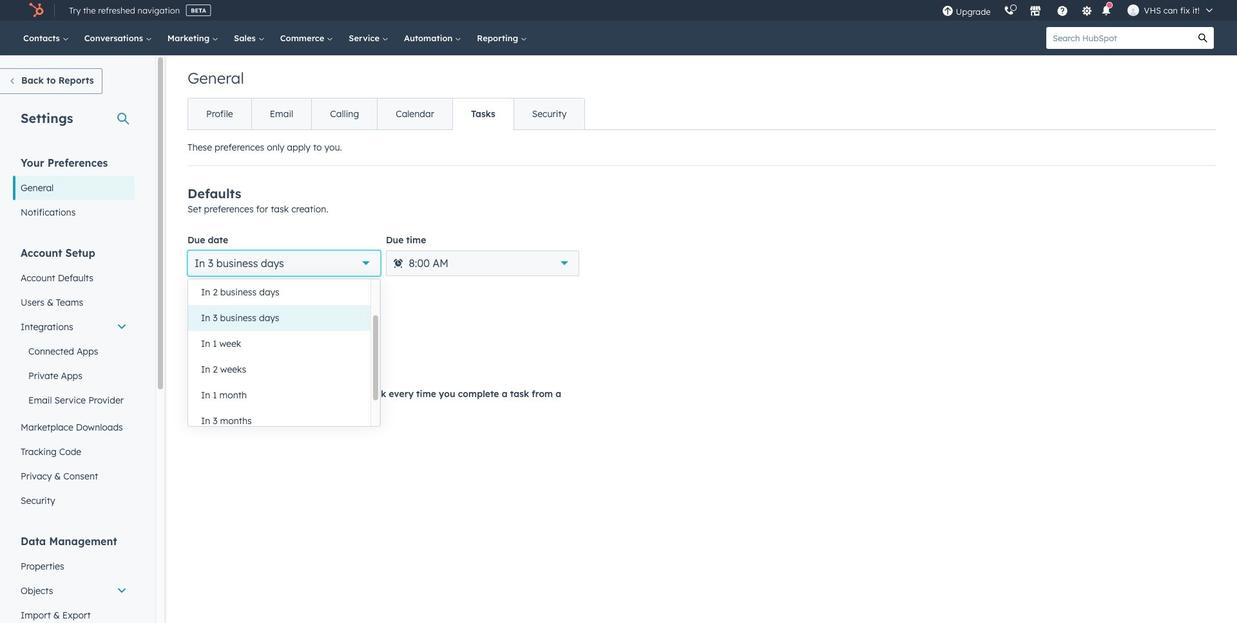Task type: vqa. For each thing, say whether or not it's contained in the screenshot.
your preferences element at the left of the page
yes



Task type: locate. For each thing, give the bounding box(es) containing it.
list box
[[188, 280, 380, 434]]

Search HubSpot search field
[[1046, 27, 1192, 49]]

menu
[[935, 0, 1222, 21]]

navigation
[[188, 98, 585, 130]]



Task type: describe. For each thing, give the bounding box(es) containing it.
account setup element
[[13, 246, 135, 514]]

jer mill image
[[1127, 5, 1139, 16]]

your preferences element
[[13, 156, 135, 225]]

data management element
[[13, 535, 135, 624]]

marketplaces image
[[1029, 6, 1041, 17]]



